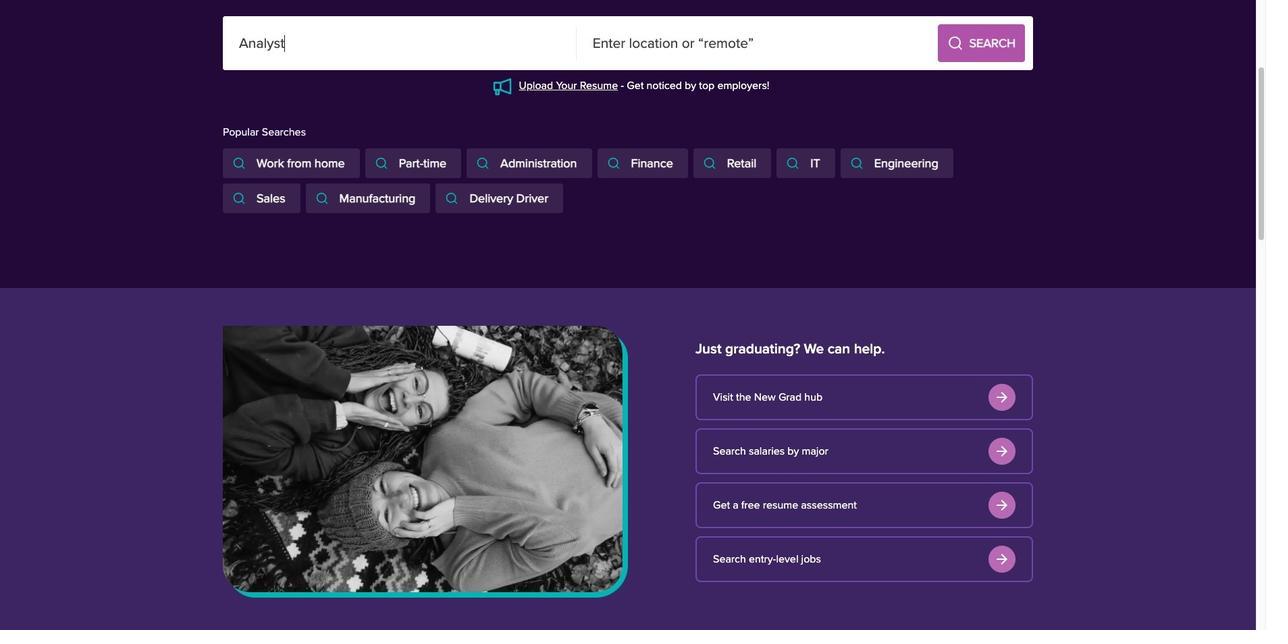 Task type: describe. For each thing, give the bounding box(es) containing it.
Search jobs, keywords, companies search field
[[223, 16, 577, 70]]



Task type: vqa. For each thing, say whether or not it's contained in the screenshot.
ENTER LOCATION OR "REMOTE" search field
yes



Task type: locate. For each thing, give the bounding box(es) containing it.
Enter location or "remote" search field
[[577, 16, 930, 70]]



